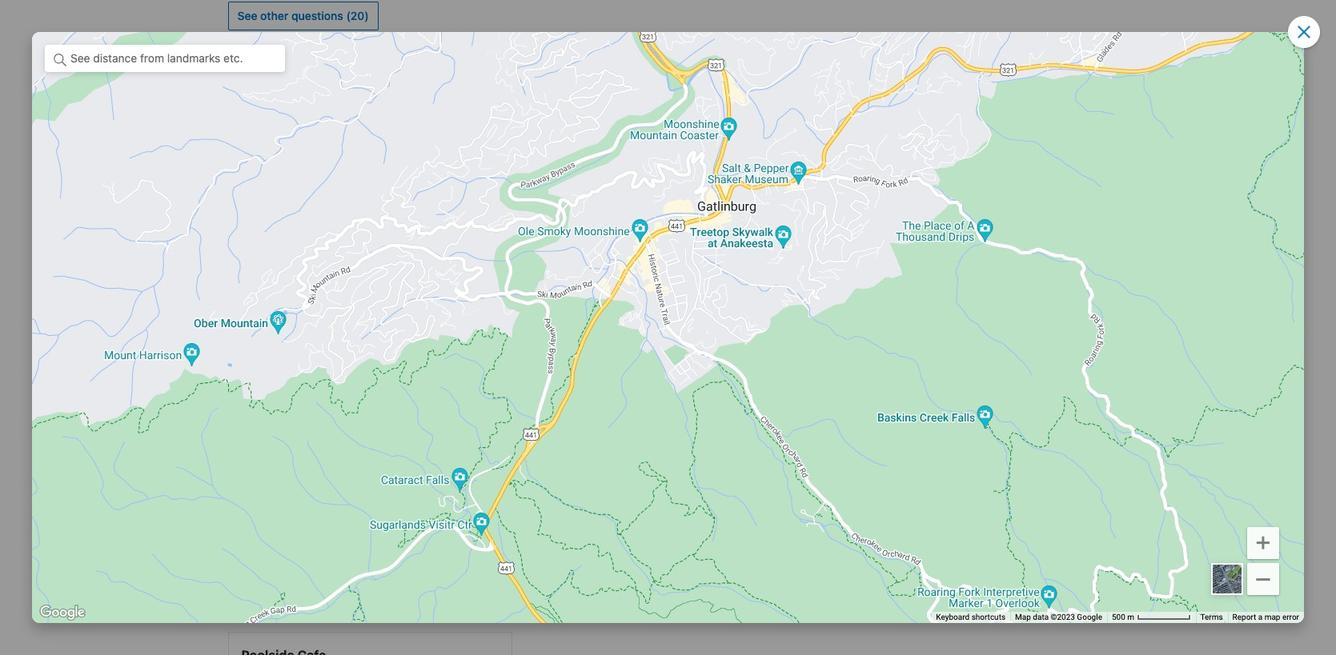 Task type: locate. For each thing, give the bounding box(es) containing it.
are
[[288, 526, 303, 538]]

& left gardens
[[314, 414, 321, 427]]

greeneville-
[[837, 439, 900, 453]]

0 vertical spatial 7 mi
[[466, 377, 487, 391]]

0 horizontal spatial see
[[237, 8, 257, 22]]

center
[[290, 443, 325, 456]]

needle
[[320, 196, 357, 210]]

map region containing +
[[0, 0, 1337, 656]]

1 vertical spatial 7 mi
[[466, 414, 487, 427]]

titanic
[[532, 347, 567, 360]]

1,850 ft for the peddler steakhouse
[[752, 196, 792, 210]]

0 horizontal spatial &
[[314, 414, 321, 427]]

ft
[[479, 167, 487, 181], [784, 167, 792, 181], [479, 196, 487, 210], [784, 196, 792, 210], [479, 225, 487, 238], [784, 225, 792, 238]]

2,650 down 0
[[446, 196, 476, 210]]

2 restaurant from the top
[[532, 196, 588, 210]]

smokies
[[357, 311, 401, 325]]

the peddler steakhouse
[[599, 196, 725, 210]]

2,650 up 0.6
[[446, 225, 476, 238]]

mountain up community center fields
[[262, 414, 311, 427]]

scenic lift
[[837, 196, 891, 210]]

music
[[318, 369, 348, 383]]

restaurants 1 restaurant on site
[[228, 567, 338, 611]]

0.8
[[456, 311, 472, 325]]

park right adventure
[[678, 375, 701, 389]]

1 1,850 from the top
[[752, 196, 781, 210]]

1 horizontal spatial mountain
[[571, 375, 619, 389]]

1 horizontal spatial airport
[[917, 411, 952, 424]]

attractions
[[580, 281, 649, 295]]

other
[[260, 8, 289, 22]]

the down the log
[[599, 196, 618, 210]]

see other questions (20)
[[237, 8, 369, 22]]

park right national at the top of the page
[[400, 167, 423, 181]]

restaurants up restaurant
[[228, 567, 337, 589]]

0 horizontal spatial restaurants
[[228, 567, 337, 589]]

1,850 ft for park grill
[[752, 225, 792, 238]]

of right world at the left
[[312, 282, 323, 296]]

restaurant for log cabin pancake house
[[532, 167, 588, 181]]

0 vertical spatial of
[[312, 282, 323, 296]]

0 vertical spatial the
[[599, 196, 618, 210]]

hall
[[351, 369, 371, 383]]

restaurants
[[555, 130, 630, 145], [228, 567, 337, 589]]

of
[[312, 282, 323, 296], [324, 311, 334, 325], [374, 369, 384, 383]]

mi for ripley's aquarium of the smokies
[[475, 311, 487, 325]]

of left the
[[324, 311, 334, 325]]

1 7 from the top
[[466, 377, 472, 391]]

0 horizontal spatial 8 mi
[[465, 443, 487, 456]]

airport inside the "greeneville-greene county municipal airport"
[[837, 455, 872, 469]]

airports
[[909, 374, 958, 388]]

2 vertical spatial lift
[[868, 225, 885, 238]]

2,650 ft up 0.6
[[446, 225, 487, 238]]

transport
[[901, 281, 959, 295]]

0 horizontal spatial mountain
[[262, 414, 311, 427]]

0 vertical spatial mountain
[[571, 375, 619, 389]]

distances right all
[[242, 526, 285, 538]]

1 vertical spatial 7
[[466, 414, 472, 427]]

smoky
[[259, 167, 295, 181]]

0 vertical spatial 1,850 ft
[[752, 196, 792, 210]]

1 horizontal spatial distances
[[486, 526, 530, 538]]

park grill
[[599, 225, 645, 238]]

nearby
[[297, 130, 341, 145]]

airport down greeneville-
[[837, 455, 872, 469]]

8 mi
[[769, 318, 792, 331], [465, 443, 487, 456]]

1 horizontal spatial see
[[1021, 63, 1041, 77]]

mcghee
[[837, 411, 880, 424]]

map region
[[0, 0, 1337, 656], [32, 32, 1305, 624]]

of right hall
[[374, 369, 384, 383]]

&
[[633, 130, 642, 145], [314, 414, 321, 427]]

(20)
[[346, 8, 369, 22]]

6
[[1074, 318, 1081, 331]]

distances left may
[[486, 526, 530, 538]]

0 vertical spatial restaurant
[[532, 167, 588, 181]]

1 horizontal spatial 8
[[769, 318, 776, 331]]

0 vertical spatial park
[[400, 167, 423, 181]]

1 horizontal spatial restaurants
[[555, 130, 630, 145]]

restaurants inside restaurants 1 restaurant on site
[[228, 567, 337, 589]]

lift right black
[[868, 225, 885, 238]]

tyson
[[883, 411, 914, 424]]

ripley's aquarium of the smokies
[[228, 311, 401, 325]]

2,650 for gatlinburg space needle
[[446, 196, 476, 210]]

cabin
[[621, 167, 651, 181]]

0 vertical spatial lift
[[860, 167, 877, 181]]

1 vertical spatial 8
[[465, 443, 472, 456]]

1 vertical spatial airport
[[837, 455, 872, 469]]

0 horizontal spatial distances
[[242, 526, 285, 538]]

see left availability
[[1021, 63, 1041, 77]]

great smoky mountains national park
[[228, 167, 423, 181]]

2,650 ft down 0
[[446, 196, 487, 210]]

2 horizontal spatial park
[[678, 375, 701, 389]]

See distance from landmarks etc. search field
[[45, 45, 285, 72]]

county
[[940, 439, 977, 453]]

0 vertical spatial 8 mi
[[769, 318, 792, 331]]

museum up attraction
[[615, 318, 659, 331]]

hollywood
[[532, 318, 586, 331]]

0 vertical spatial airport
[[917, 411, 952, 424]]

& left cafes at top
[[633, 130, 642, 145]]

all distances are measured in straight lines. actual travel distances may vary.
[[228, 526, 576, 538]]

0 vertical spatial 8
[[769, 318, 776, 331]]

of inside southern gospel music hall of fame and museum
[[374, 369, 384, 383]]

space
[[285, 196, 317, 210]]

3 restaurant from the top
[[532, 225, 588, 238]]

2 1,850 ft from the top
[[752, 225, 792, 238]]

0 ft
[[470, 167, 487, 181]]

mi for parrot mountain & gardens
[[475, 414, 487, 427]]

500
[[1112, 614, 1126, 622]]

1 vertical spatial mountain
[[262, 414, 311, 427]]

1 vertical spatial restaurant
[[532, 196, 588, 210]]

cars
[[252, 225, 276, 238]]

_ link
[[1248, 553, 1280, 596]]

parrot
[[228, 414, 259, 427]]

mountain down titanic museum attraction
[[571, 375, 619, 389]]

1 horizontal spatial of
[[324, 311, 334, 325]]

0 horizontal spatial of
[[312, 282, 323, 296]]

0 vertical spatial 2,650
[[446, 196, 476, 210]]

1 horizontal spatial &
[[633, 130, 642, 145]]

house
[[700, 167, 733, 181]]

12 mi
[[765, 404, 792, 418]]

see availability button
[[1011, 56, 1109, 85]]

1 horizontal spatial park
[[599, 225, 622, 238]]

2 vertical spatial of
[[374, 369, 384, 383]]

community center fields
[[228, 443, 358, 456]]

1 vertical spatial 2,650 ft
[[446, 225, 487, 238]]

7
[[466, 377, 472, 391], [466, 414, 472, 427]]

2 horizontal spatial of
[[374, 369, 384, 383]]

southern
[[228, 369, 275, 383]]

shortcuts
[[972, 614, 1006, 622]]

0
[[470, 167, 476, 181]]

google
[[1078, 614, 1103, 622]]

pancake
[[654, 167, 697, 181]]

1,850 for the peddler steakhouse
[[752, 196, 781, 210]]

1 1,850 ft from the top
[[752, 196, 792, 210]]

park left the "grill"
[[599, 225, 622, 238]]

public
[[859, 281, 898, 295]]

lift for scenic lift
[[874, 196, 891, 210]]

mi for dolly parton statue
[[779, 404, 792, 418]]

lift right scenic
[[874, 196, 891, 210]]

statue
[[598, 404, 632, 418]]

0 vertical spatial 2,650 ft
[[446, 196, 487, 210]]

2 2,650 from the top
[[446, 225, 476, 238]]

1 horizontal spatial 8 mi
[[769, 318, 792, 331]]

peddler
[[622, 196, 661, 210]]

2 7 from the top
[[466, 414, 472, 427]]

1 vertical spatial 8 mi
[[465, 443, 487, 456]]

1 vertical spatial of
[[324, 311, 334, 325]]

mountain for foxfire
[[571, 375, 619, 389]]

1,300 ft
[[752, 167, 792, 181]]

51 mi
[[1069, 447, 1096, 461]]

1 vertical spatial park
[[599, 225, 622, 238]]

0.7 mi
[[456, 282, 487, 296]]

the left ride
[[289, 254, 309, 267]]

0 horizontal spatial park
[[400, 167, 423, 181]]

guinness world of record museum
[[228, 282, 410, 296]]

lift right red
[[860, 167, 877, 181]]

0.8 mi
[[456, 311, 487, 325]]

1 vertical spatial the
[[289, 254, 309, 267]]

see
[[237, 8, 257, 22], [1021, 63, 1041, 77]]

0 horizontal spatial the
[[289, 254, 309, 267]]

1 restaurant from the top
[[532, 167, 588, 181]]

see for see other questions (20)
[[237, 8, 257, 22]]

7 for parrot mountain & gardens
[[466, 414, 472, 427]]

map
[[1016, 614, 1032, 622]]

2 1,850 from the top
[[752, 225, 781, 238]]

mi for guinness world of record museum
[[475, 282, 487, 296]]

2 7 mi from the top
[[466, 414, 487, 427]]

red lift
[[837, 167, 877, 181]]

foxfire
[[532, 375, 568, 389]]

1 2,650 ft from the top
[[446, 196, 487, 210]]

1,850 ft
[[752, 196, 792, 210], [752, 225, 792, 238]]

1 vertical spatial 2,650
[[446, 225, 476, 238]]

0 vertical spatial see
[[237, 8, 257, 22]]

questions
[[292, 8, 343, 22]]

see left other
[[237, 8, 257, 22]]

7 mi left dolly
[[466, 414, 487, 427]]

star cars museum
[[228, 225, 323, 238]]

restaurant
[[532, 167, 588, 181], [532, 196, 588, 210], [532, 225, 588, 238]]

foxfire mountain adventure park
[[532, 375, 701, 389]]

1 horizontal spatial the
[[599, 196, 618, 210]]

1 2,650 from the top
[[446, 196, 476, 210]]

museum down hollywood wax museum
[[570, 347, 614, 360]]

1,850
[[752, 196, 781, 210], [752, 225, 781, 238]]

0 vertical spatial restaurants
[[555, 130, 630, 145]]

of for aquarium
[[324, 311, 334, 325]]

parrot mountain & gardens
[[228, 414, 368, 427]]

airport up greene on the right bottom of the page
[[917, 411, 952, 424]]

1 vertical spatial restaurants
[[228, 567, 337, 589]]

1 vertical spatial see
[[1021, 63, 1041, 77]]

1 vertical spatial lift
[[874, 196, 891, 210]]

mi for southern gospel music hall of fame and museum
[[475, 377, 487, 391]]

2 2,650 ft from the top
[[446, 225, 487, 238]]

lift for black lift
[[868, 225, 885, 238]]

mi for community center fields
[[475, 443, 487, 456]]

museum up smokies
[[365, 282, 410, 296]]

0 horizontal spatial airport
[[837, 455, 872, 469]]

1,850 for park grill
[[752, 225, 781, 238]]

2 vertical spatial restaurant
[[532, 225, 588, 238]]

1 vertical spatial 1,850
[[752, 225, 781, 238]]

1 vertical spatial 1,850 ft
[[752, 225, 792, 238]]

top
[[555, 281, 577, 295]]

closest
[[859, 374, 906, 388]]

2 vertical spatial park
[[678, 375, 701, 389]]

7 mi down the 1.5 mi
[[466, 377, 487, 391]]

1 7 mi from the top
[[466, 377, 487, 391]]

27 mi
[[1068, 411, 1096, 424]]

restaurants up the log
[[555, 130, 630, 145]]

0 vertical spatial 7
[[466, 377, 472, 391]]

0 vertical spatial 1,850
[[752, 196, 781, 210]]

museum down southern
[[228, 385, 272, 399]]

error
[[1283, 614, 1300, 622]]

0 horizontal spatial 8
[[465, 443, 472, 456]]



Task type: describe. For each thing, give the bounding box(es) containing it.
ride
[[312, 254, 335, 267]]

greene
[[900, 439, 937, 453]]

restaurant for the peddler steakhouse
[[532, 196, 588, 210]]

steakhouse
[[664, 196, 725, 210]]

fame
[[387, 369, 415, 383]]

actual
[[427, 526, 456, 538]]

record
[[326, 282, 362, 296]]

mi for mcghee tyson airport
[[1084, 411, 1096, 424]]

500 m button
[[1108, 613, 1196, 624]]

0.6
[[456, 254, 472, 267]]

keyboard shortcuts
[[937, 614, 1006, 622]]

2,650 ft for needle
[[446, 196, 487, 210]]

hotel surroundings
[[228, 57, 399, 80]]

community
[[228, 443, 287, 456]]

7 for southern gospel music hall of fame and museum
[[466, 377, 472, 391]]

gatlinburg
[[228, 196, 282, 210]]

2.4 mi
[[1064, 167, 1096, 181]]

mi for red lift
[[1084, 167, 1096, 181]]

hollywood wax museum
[[532, 318, 659, 331]]

view property on map dialog
[[0, 0, 1337, 656]]

vary.
[[554, 526, 576, 538]]

what's nearby
[[250, 130, 341, 145]]

world
[[279, 282, 309, 296]]

mi for hollywood wax museum
[[779, 318, 792, 331]]

grill
[[625, 225, 645, 238]]

report a map error
[[1233, 614, 1300, 622]]

500 m
[[1112, 614, 1137, 622]]

of for world
[[312, 282, 323, 296]]

8 mi for fields
[[465, 443, 487, 456]]

57 mi
[[1068, 484, 1096, 498]]

2,650 ft for museum
[[446, 225, 487, 238]]

closest airports
[[859, 374, 958, 388]]

27
[[1068, 411, 1081, 424]]

see for see availability
[[1021, 63, 1041, 77]]

restaurants for restaurants & cafes
[[555, 130, 630, 145]]

availability
[[1043, 63, 1099, 77]]

report a map error link
[[1233, 614, 1300, 622]]

cooter's
[[228, 340, 272, 354]]

2.4
[[1064, 167, 1081, 181]]

8 mi for museum
[[769, 318, 792, 331]]

ski
[[859, 130, 878, 145]]

8 for community center fields
[[465, 443, 472, 456]]

lift for red lift
[[860, 167, 877, 181]]

6 mi
[[1074, 318, 1096, 331]]

keyboard
[[937, 614, 970, 622]]

scenic
[[837, 196, 871, 210]]

google image
[[36, 603, 89, 624]]

2,650 for star cars museum
[[446, 225, 476, 238]]

12
[[765, 404, 776, 418]]

place
[[275, 340, 303, 354]]

museum inside southern gospel music hall of fame and museum
[[228, 385, 272, 399]]

in
[[353, 526, 361, 538]]

1.5
[[458, 340, 472, 354]]

restaurant for park grill
[[532, 225, 588, 238]]

on
[[300, 596, 314, 611]]

map region inside dialog
[[32, 32, 1305, 624]]

see other questions (20) button
[[228, 1, 379, 30]]

may
[[533, 526, 551, 538]]

measured
[[305, 526, 350, 538]]

mi for greeneville-greene county municipal airport
[[1084, 447, 1096, 461]]

all
[[228, 526, 239, 538]]

dolly
[[532, 404, 558, 418]]

map data ©2023 google
[[1016, 614, 1103, 622]]

ripley's
[[228, 311, 268, 325]]

mcghee tyson airport
[[837, 411, 952, 424]]

terms link
[[1201, 614, 1224, 622]]

lifts
[[881, 130, 905, 145]]

travel
[[459, 526, 484, 538]]

7 mi for southern gospel music hall of fame and museum
[[466, 377, 487, 391]]

museum down space
[[279, 225, 323, 238]]

restaurants & cafes
[[555, 130, 679, 145]]

8 for hollywood wax museum
[[769, 318, 776, 331]]

keyboard shortcuts button
[[937, 613, 1006, 624]]

+
[[1256, 526, 1272, 557]]

see availability
[[1021, 63, 1099, 77]]

titanic museum attraction
[[532, 347, 668, 360]]

mountain for parrot
[[262, 414, 311, 427]]

mountains
[[298, 167, 351, 181]]

parton
[[561, 404, 595, 418]]

restaurants for restaurants 1 restaurant on site
[[228, 567, 337, 589]]

data
[[1034, 614, 1049, 622]]

mi for earthquake the ride
[[475, 254, 487, 267]]

guinness
[[228, 282, 276, 296]]

1.5 mi
[[458, 340, 487, 354]]

fields
[[328, 443, 358, 456]]

aquarium
[[271, 311, 320, 325]]

the
[[337, 311, 354, 325]]

57
[[1068, 484, 1081, 498]]

0 vertical spatial &
[[633, 130, 642, 145]]

©2023
[[1051, 614, 1076, 622]]

7 mi for parrot mountain & gardens
[[466, 414, 487, 427]]

surroundings
[[280, 57, 399, 80]]

2 distances from the left
[[486, 526, 530, 538]]

log cabin pancake house
[[599, 167, 733, 181]]

0.7
[[456, 282, 472, 296]]

star
[[228, 225, 249, 238]]

cooter's place
[[228, 340, 303, 354]]

top attractions
[[555, 281, 649, 295]]

mi for cooter's place
[[475, 340, 487, 354]]

1 vertical spatial &
[[314, 414, 321, 427]]

red
[[837, 167, 857, 181]]

ski lifts
[[859, 130, 905, 145]]

lines.
[[401, 526, 425, 538]]

train
[[837, 318, 862, 331]]

1 distances from the left
[[242, 526, 285, 538]]



Task type: vqa. For each thing, say whether or not it's contained in the screenshot.
"STATES" in the Las Vegas, United States of America Flights from Los Angeles International Airport Nov 18 - Nov 25 · Round trip
no



